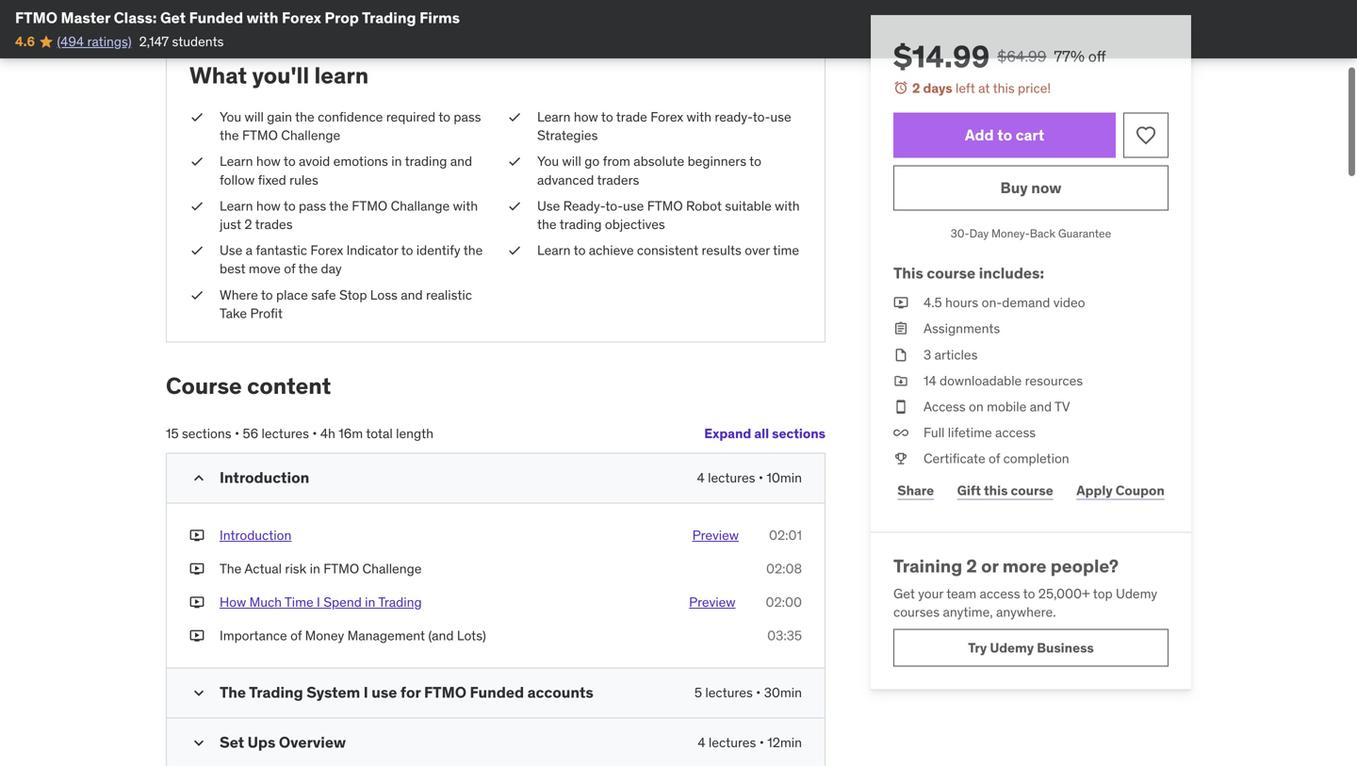 Task type: locate. For each thing, give the bounding box(es) containing it.
the down "advanced"
[[537, 216, 557, 233]]

in for spend
[[365, 594, 376, 611]]

certificate
[[924, 450, 986, 467]]

try
[[968, 639, 987, 656]]

get up 2,147 students
[[160, 8, 186, 27]]

and inside where to place safe stop loss and realistic take profit
[[401, 286, 423, 303]]

will left gain
[[245, 108, 264, 125]]

1 horizontal spatial get
[[894, 585, 915, 602]]

you inside you will gain the confidence required to pass the ftmo challenge
[[220, 108, 241, 125]]

of down full lifetime access
[[989, 450, 1000, 467]]

sections right all
[[772, 425, 826, 442]]

sections
[[772, 425, 826, 442], [182, 425, 232, 442]]

length
[[396, 425, 434, 442]]

sections right 15
[[182, 425, 232, 442]]

use down "advanced"
[[537, 197, 560, 214]]

of for certificate of completion
[[989, 450, 1000, 467]]

learn inside learn how to pass the ftmo challange with just 2 trades
[[220, 197, 253, 214]]

0 horizontal spatial and
[[401, 286, 423, 303]]

1 horizontal spatial 2
[[913, 80, 921, 97]]

xsmall image for full lifetime access
[[894, 424, 909, 442]]

1 vertical spatial i
[[364, 683, 368, 703]]

will for go
[[562, 153, 582, 170]]

2 vertical spatial of
[[290, 627, 302, 644]]

0 vertical spatial trading
[[362, 8, 416, 27]]

1 horizontal spatial will
[[562, 153, 582, 170]]

0 vertical spatial udemy
[[1116, 585, 1158, 602]]

0 vertical spatial 2
[[913, 80, 921, 97]]

1 horizontal spatial sections
[[772, 425, 826, 442]]

how much time i spend in trading button
[[220, 593, 422, 612]]

training
[[894, 555, 963, 578]]

advanced
[[537, 171, 594, 188]]

0 vertical spatial small image
[[189, 469, 208, 488]]

• for the trading system i use for ftmo funded accounts
[[756, 685, 761, 702]]

to up rules
[[284, 153, 296, 170]]

1 vertical spatial challenge
[[362, 560, 422, 577]]

you inside you will go from absolute beginners to advanced traders
[[537, 153, 559, 170]]

udemy right try
[[990, 639, 1034, 656]]

use up objectives
[[623, 197, 644, 214]]

profit
[[250, 305, 283, 322]]

you up "advanced"
[[537, 153, 559, 170]]

the down the 'learn how to avoid emotions in trading and follow fixed rules'
[[329, 197, 349, 214]]

forex up the day on the top
[[310, 242, 343, 259]]

you down what
[[220, 108, 241, 125]]

2 horizontal spatial use
[[771, 108, 792, 125]]

on-
[[982, 294, 1002, 311]]

1 vertical spatial funded
[[470, 683, 524, 703]]

1 vertical spatial get
[[894, 585, 915, 602]]

0 vertical spatial trading
[[405, 153, 447, 170]]

you will go from absolute beginners to advanced traders
[[537, 153, 762, 188]]

ftmo down the 'learn how to avoid emotions in trading and follow fixed rules'
[[352, 197, 388, 214]]

1 vertical spatial trading
[[560, 216, 602, 233]]

4 for introduction
[[697, 469, 705, 486]]

2 horizontal spatial in
[[391, 153, 402, 170]]

1 vertical spatial the
[[220, 683, 246, 703]]

2 vertical spatial 2
[[967, 555, 977, 578]]

how inside the learn how to trade forex with ready-to-use strategies
[[574, 108, 598, 125]]

how for 2
[[256, 197, 281, 214]]

downloadable
[[940, 372, 1022, 389]]

to left identify
[[401, 242, 413, 259]]

(and
[[428, 627, 454, 644]]

0 horizontal spatial trading
[[405, 153, 447, 170]]

lectures for introduction
[[708, 469, 756, 486]]

introduction up actual
[[220, 527, 292, 544]]

to- inside use ready-to-use ftmo robot suitable with the trading objectives
[[606, 197, 623, 214]]

to right required
[[439, 108, 451, 125]]

to left the trade
[[601, 108, 613, 125]]

full lifetime access
[[924, 424, 1036, 441]]

small image for introduction
[[189, 469, 208, 488]]

to- up suitable
[[753, 108, 771, 125]]

to inside the 'learn how to avoid emotions in trading and follow fixed rules'
[[284, 153, 296, 170]]

1 vertical spatial small image
[[189, 684, 208, 703]]

access down or
[[980, 585, 1021, 602]]

$14.99
[[894, 38, 990, 75]]

will up "advanced"
[[562, 153, 582, 170]]

funded up 'students'
[[189, 8, 243, 27]]

trading up challange
[[405, 153, 447, 170]]

1 horizontal spatial and
[[450, 153, 472, 170]]

1 vertical spatial to-
[[606, 197, 623, 214]]

0 vertical spatial 4
[[697, 469, 705, 486]]

spend
[[324, 594, 362, 611]]

in right spend
[[365, 594, 376, 611]]

xsmall image for 4.5 hours on-demand video
[[894, 294, 909, 312]]

time
[[285, 594, 314, 611]]

0 horizontal spatial get
[[160, 8, 186, 27]]

2 vertical spatial small image
[[189, 734, 208, 753]]

2 introduction from the top
[[220, 527, 292, 544]]

trading inside the 'learn how to avoid emotions in trading and follow fixed rules'
[[405, 153, 447, 170]]

in inside the 'learn how to avoid emotions in trading and follow fixed rules'
[[391, 153, 402, 170]]

with right challange
[[453, 197, 478, 214]]

preview left 02:00
[[689, 594, 736, 611]]

0 vertical spatial to-
[[753, 108, 771, 125]]

0 horizontal spatial will
[[245, 108, 264, 125]]

2 vertical spatial forex
[[310, 242, 343, 259]]

• left 30min
[[756, 685, 761, 702]]

course down 'completion'
[[1011, 482, 1054, 499]]

0 horizontal spatial challenge
[[281, 127, 341, 144]]

to inside button
[[998, 125, 1013, 145]]

access inside training 2 or more people? get your team access to 25,000+ top udemy courses anytime, anywhere.
[[980, 585, 1021, 602]]

1 horizontal spatial trading
[[560, 216, 602, 233]]

importance of money management (and lots)
[[220, 627, 486, 644]]

to up the profit
[[261, 286, 273, 303]]

4.5
[[924, 294, 942, 311]]

0 horizontal spatial use
[[220, 242, 243, 259]]

1 horizontal spatial use
[[537, 197, 560, 214]]

will inside you will gain the confidence required to pass the ftmo challenge
[[245, 108, 264, 125]]

buy
[[1001, 178, 1028, 197]]

to left cart in the right top of the page
[[998, 125, 1013, 145]]

gift
[[958, 482, 981, 499]]

1 vertical spatial of
[[989, 450, 1000, 467]]

students
[[172, 33, 224, 50]]

of down fantastic
[[284, 260, 295, 277]]

1 horizontal spatial to-
[[753, 108, 771, 125]]

i right the time
[[317, 594, 320, 611]]

1 small image from the top
[[189, 469, 208, 488]]

udemy inside training 2 or more people? get your team access to 25,000+ top udemy courses anytime, anywhere.
[[1116, 585, 1158, 602]]

10min
[[767, 469, 802, 486]]

your
[[918, 585, 944, 602]]

$64.99
[[998, 47, 1047, 66]]

1 vertical spatial use
[[220, 242, 243, 259]]

0 vertical spatial and
[[450, 153, 472, 170]]

of left money
[[290, 627, 302, 644]]

use left a
[[220, 242, 243, 259]]

get
[[160, 8, 186, 27], [894, 585, 915, 602]]

0 vertical spatial i
[[317, 594, 320, 611]]

1 vertical spatial udemy
[[990, 639, 1034, 656]]

1 vertical spatial access
[[980, 585, 1021, 602]]

safe
[[311, 286, 336, 303]]

trading inside use ready-to-use ftmo robot suitable with the trading objectives
[[560, 216, 602, 233]]

follow
[[220, 171, 255, 188]]

2 sections from the left
[[182, 425, 232, 442]]

to up anywhere.
[[1024, 585, 1036, 602]]

small image
[[189, 469, 208, 488], [189, 684, 208, 703], [189, 734, 208, 753]]

learn up strategies
[[537, 108, 571, 125]]

learn up just
[[220, 197, 253, 214]]

forex inside use a fantastic forex indicator to identify the best move of the day
[[310, 242, 343, 259]]

buy now
[[1001, 178, 1062, 197]]

and up identify
[[450, 153, 472, 170]]

ftmo up "4.6"
[[15, 8, 57, 27]]

0 vertical spatial course
[[927, 263, 976, 283]]

• for set ups overview
[[760, 735, 764, 752]]

use for best
[[220, 242, 243, 259]]

forex
[[282, 8, 321, 27], [651, 108, 684, 125], [310, 242, 343, 259]]

you will gain the confidence required to pass the ftmo challenge
[[220, 108, 481, 144]]

get up courses
[[894, 585, 915, 602]]

xsmall image for learn to achieve consistent results over time
[[507, 241, 522, 260]]

to left achieve
[[574, 242, 586, 259]]

what you'll learn
[[189, 61, 369, 89]]

learn for fixed
[[220, 153, 253, 170]]

access down mobile
[[996, 424, 1036, 441]]

pass right required
[[454, 108, 481, 125]]

sections inside dropdown button
[[772, 425, 826, 442]]

2 the from the top
[[220, 683, 246, 703]]

4.5 hours on-demand video
[[924, 294, 1086, 311]]

pass down rules
[[299, 197, 326, 214]]

you for you will go from absolute beginners to advanced traders
[[537, 153, 559, 170]]

02:08
[[766, 560, 802, 577]]

0 horizontal spatial course
[[927, 263, 976, 283]]

xsmall image
[[189, 197, 205, 215], [189, 286, 205, 304], [894, 294, 909, 312], [894, 320, 909, 338], [894, 346, 909, 364], [894, 450, 909, 468], [189, 593, 205, 612]]

ftmo right for
[[424, 683, 467, 703]]

learn up follow
[[220, 153, 253, 170]]

traders
[[597, 171, 640, 188]]

how
[[574, 108, 598, 125], [256, 153, 281, 170], [256, 197, 281, 214]]

use right ready-
[[771, 108, 792, 125]]

2 vertical spatial and
[[1030, 398, 1052, 415]]

1 vertical spatial trading
[[378, 594, 422, 611]]

2 vertical spatial how
[[256, 197, 281, 214]]

this right at
[[993, 80, 1015, 97]]

preview down 4 lectures • 10min
[[693, 527, 739, 544]]

xsmall image
[[189, 108, 205, 126], [507, 108, 522, 126], [189, 152, 205, 171], [507, 152, 522, 171], [507, 197, 522, 215], [189, 241, 205, 260], [507, 241, 522, 260], [894, 372, 909, 390], [894, 398, 909, 416], [894, 424, 909, 442], [189, 526, 205, 545], [189, 560, 205, 578], [189, 627, 205, 645]]

funded down the lots)
[[470, 683, 524, 703]]

1 horizontal spatial pass
[[454, 108, 481, 125]]

03:35
[[768, 627, 802, 644]]

2 horizontal spatial and
[[1030, 398, 1052, 415]]

this right gift
[[984, 482, 1008, 499]]

challenge up management at the left bottom of page
[[362, 560, 422, 577]]

will for gain
[[245, 108, 264, 125]]

place
[[276, 286, 308, 303]]

3 small image from the top
[[189, 734, 208, 753]]

trading down ready-
[[560, 216, 602, 233]]

in right risk
[[310, 560, 320, 577]]

set ups overview
[[220, 733, 346, 752]]

xsmall image for learn how to trade forex with ready-to-use strategies
[[507, 108, 522, 126]]

to inside learn how to pass the ftmo challange with just 2 trades
[[284, 197, 296, 214]]

2 left or
[[967, 555, 977, 578]]

0 horizontal spatial i
[[317, 594, 320, 611]]

and right loss
[[401, 286, 423, 303]]

0 horizontal spatial pass
[[299, 197, 326, 214]]

• left 10min
[[759, 469, 764, 486]]

use inside use ready-to-use ftmo robot suitable with the trading objectives
[[537, 197, 560, 214]]

1 horizontal spatial challenge
[[362, 560, 422, 577]]

loss
[[370, 286, 398, 303]]

0 vertical spatial you
[[220, 108, 241, 125]]

0 vertical spatial in
[[391, 153, 402, 170]]

demand
[[1002, 294, 1051, 311]]

2 inside training 2 or more people? get your team access to 25,000+ top udemy courses anytime, anywhere.
[[967, 555, 977, 578]]

the left the day on the top
[[298, 260, 318, 277]]

4 down expand
[[697, 469, 705, 486]]

0 vertical spatial challenge
[[281, 127, 341, 144]]

take
[[220, 305, 247, 322]]

learn
[[537, 108, 571, 125], [220, 153, 253, 170], [220, 197, 253, 214], [537, 242, 571, 259]]

0 vertical spatial of
[[284, 260, 295, 277]]

1 vertical spatial pass
[[299, 197, 326, 214]]

0 horizontal spatial you
[[220, 108, 241, 125]]

xsmall image for assignments
[[894, 320, 909, 338]]

of for importance of money management (and lots)
[[290, 627, 302, 644]]

how up trades
[[256, 197, 281, 214]]

anytime,
[[943, 604, 993, 621]]

xsmall image for you will go from absolute beginners to advanced traders
[[507, 152, 522, 171]]

1 vertical spatial in
[[310, 560, 320, 577]]

0 vertical spatial preview
[[693, 527, 739, 544]]

ftmo up objectives
[[647, 197, 683, 214]]

with up 'what you'll learn'
[[247, 8, 279, 27]]

use ready-to-use ftmo robot suitable with the trading objectives
[[537, 197, 800, 233]]

use left for
[[372, 683, 397, 703]]

required
[[386, 108, 436, 125]]

how for fixed
[[256, 153, 281, 170]]

ftmo inside learn how to pass the ftmo challange with just 2 trades
[[352, 197, 388, 214]]

back
[[1030, 226, 1056, 241]]

what
[[189, 61, 247, 89]]

trade
[[616, 108, 648, 125]]

with left ready-
[[687, 108, 712, 125]]

2 right 'alarm' icon
[[913, 80, 921, 97]]

1 horizontal spatial i
[[364, 683, 368, 703]]

0 horizontal spatial 2
[[245, 216, 252, 233]]

assignments
[[924, 320, 1000, 337]]

forex left prop
[[282, 8, 321, 27]]

i right system
[[364, 683, 368, 703]]

use for the
[[537, 197, 560, 214]]

with right suitable
[[775, 197, 800, 214]]

how inside learn how to pass the ftmo challange with just 2 trades
[[256, 197, 281, 214]]

learn down ready-
[[537, 242, 571, 259]]

77%
[[1054, 47, 1085, 66]]

use inside the learn how to trade forex with ready-to-use strategies
[[771, 108, 792, 125]]

0 horizontal spatial to-
[[606, 197, 623, 214]]

challenge inside you will gain the confidence required to pass the ftmo challenge
[[281, 127, 341, 144]]

0 vertical spatial pass
[[454, 108, 481, 125]]

how up strategies
[[574, 108, 598, 125]]

2 right just
[[245, 216, 252, 233]]

use
[[537, 197, 560, 214], [220, 242, 243, 259]]

0 horizontal spatial use
[[372, 683, 397, 703]]

will inside you will go from absolute beginners to advanced traders
[[562, 153, 582, 170]]

0 vertical spatial how
[[574, 108, 598, 125]]

and
[[450, 153, 472, 170], [401, 286, 423, 303], [1030, 398, 1052, 415]]

1 vertical spatial use
[[623, 197, 644, 214]]

the
[[295, 108, 315, 125], [220, 127, 239, 144], [329, 197, 349, 214], [537, 216, 557, 233], [464, 242, 483, 259], [298, 260, 318, 277]]

0 vertical spatial this
[[993, 80, 1015, 97]]

• left 56
[[235, 425, 240, 442]]

1 horizontal spatial course
[[1011, 482, 1054, 499]]

udemy right top
[[1116, 585, 1158, 602]]

4 down 5
[[698, 735, 706, 752]]

1 vertical spatial 2
[[245, 216, 252, 233]]

0 horizontal spatial udemy
[[990, 639, 1034, 656]]

lectures down expand
[[708, 469, 756, 486]]

2 vertical spatial in
[[365, 594, 376, 611]]

• left 12min
[[760, 735, 764, 752]]

trading
[[405, 153, 447, 170], [560, 216, 602, 233]]

1 vertical spatial introduction
[[220, 527, 292, 544]]

how inside the 'learn how to avoid emotions in trading and follow fixed rules'
[[256, 153, 281, 170]]

xsmall image for 14 downloadable resources
[[894, 372, 909, 390]]

robot
[[686, 197, 722, 214]]

udemy
[[1116, 585, 1158, 602], [990, 639, 1034, 656]]

introduction down 56
[[220, 468, 309, 487]]

1 horizontal spatial in
[[365, 594, 376, 611]]

i for spend
[[317, 594, 320, 611]]

1 horizontal spatial funded
[[470, 683, 524, 703]]

resources
[[1025, 372, 1083, 389]]

1 horizontal spatial use
[[623, 197, 644, 214]]

1 vertical spatial forex
[[651, 108, 684, 125]]

and left tv
[[1030, 398, 1052, 415]]

share button
[[894, 472, 938, 510]]

0 vertical spatial introduction
[[220, 468, 309, 487]]

where to place safe stop loss and realistic take profit
[[220, 286, 472, 322]]

trading inside button
[[378, 594, 422, 611]]

in
[[391, 153, 402, 170], [310, 560, 320, 577], [365, 594, 376, 611]]

with inside learn how to pass the ftmo challange with just 2 trades
[[453, 197, 478, 214]]

how for strategies
[[574, 108, 598, 125]]

suitable
[[725, 197, 772, 214]]

how up fixed
[[256, 153, 281, 170]]

to- down traders
[[606, 197, 623, 214]]

challenge up avoid
[[281, 127, 341, 144]]

trading right prop
[[362, 8, 416, 27]]

course up hours on the top of the page
[[927, 263, 976, 283]]

0 vertical spatial will
[[245, 108, 264, 125]]

i inside button
[[317, 594, 320, 611]]

1 vertical spatial preview
[[689, 594, 736, 611]]

0 horizontal spatial funded
[[189, 8, 243, 27]]

to right beginners
[[750, 153, 762, 170]]

this
[[894, 263, 924, 283]]

the up set
[[220, 683, 246, 703]]

learn inside the learn how to trade forex with ready-to-use strategies
[[537, 108, 571, 125]]

0 vertical spatial use
[[771, 108, 792, 125]]

the inside use ready-to-use ftmo robot suitable with the trading objectives
[[537, 216, 557, 233]]

with inside use ready-to-use ftmo robot suitable with the trading objectives
[[775, 197, 800, 214]]

trading up management at the left bottom of page
[[378, 594, 422, 611]]

2 horizontal spatial 2
[[967, 555, 977, 578]]

left
[[956, 80, 975, 97]]

1 horizontal spatial you
[[537, 153, 559, 170]]

1 vertical spatial and
[[401, 286, 423, 303]]

the up follow
[[220, 127, 239, 144]]

challenge
[[281, 127, 341, 144], [362, 560, 422, 577]]

xsmall image for use ready-to-use ftmo robot suitable with the trading objectives
[[507, 197, 522, 215]]

trading up set ups overview
[[249, 683, 303, 703]]

lots)
[[457, 627, 486, 644]]

to up trades
[[284, 197, 296, 214]]

in right 'emotions'
[[391, 153, 402, 170]]

0 vertical spatial get
[[160, 8, 186, 27]]

1 vertical spatial 4
[[698, 735, 706, 752]]

forex right the trade
[[651, 108, 684, 125]]

2 small image from the top
[[189, 684, 208, 703]]

lectures left 12min
[[709, 735, 756, 752]]

in inside how much time i spend in trading button
[[365, 594, 376, 611]]

expand
[[704, 425, 752, 442]]

1 the from the top
[[220, 560, 242, 577]]

56
[[243, 425, 258, 442]]

0 horizontal spatial sections
[[182, 425, 232, 442]]

funded
[[189, 8, 243, 27], [470, 683, 524, 703]]

the left actual
[[220, 560, 242, 577]]

0 vertical spatial the
[[220, 560, 242, 577]]

learn inside the 'learn how to avoid emotions in trading and follow fixed rules'
[[220, 153, 253, 170]]

0 vertical spatial use
[[537, 197, 560, 214]]

1 vertical spatial you
[[537, 153, 559, 170]]

consistent
[[637, 242, 699, 259]]

3
[[924, 346, 932, 363]]

in for emotions
[[391, 153, 402, 170]]

1 horizontal spatial udemy
[[1116, 585, 1158, 602]]

lectures right 5
[[706, 685, 753, 702]]

use inside use a fantastic forex indicator to identify the best move of the day
[[220, 242, 243, 259]]

lectures right 56
[[262, 425, 309, 442]]

1 vertical spatial how
[[256, 153, 281, 170]]

1 sections from the left
[[772, 425, 826, 442]]

4 lectures • 12min
[[698, 735, 802, 752]]

02:00
[[766, 594, 802, 611]]



Task type: describe. For each thing, give the bounding box(es) containing it.
ftmo inside you will gain the confidence required to pass the ftmo challenge
[[242, 127, 278, 144]]

a
[[246, 242, 253, 259]]

15 sections • 56 lectures • 4h 16m total length
[[166, 425, 434, 442]]

beginners
[[688, 153, 747, 170]]

gift this course
[[958, 482, 1054, 499]]

xsmall image for learn how to pass the ftmo challange with just 2 trades
[[189, 197, 205, 215]]

results
[[702, 242, 742, 259]]

master
[[61, 8, 110, 27]]

apply coupon
[[1077, 482, 1165, 499]]

realistic
[[426, 286, 472, 303]]

apply coupon button
[[1073, 472, 1169, 510]]

set
[[220, 733, 244, 752]]

ftmo inside use ready-to-use ftmo robot suitable with the trading objectives
[[647, 197, 683, 214]]

to inside training 2 or more people? get your team access to 25,000+ top udemy courses anytime, anywhere.
[[1024, 585, 1036, 602]]

to inside the learn how to trade forex with ready-to-use strategies
[[601, 108, 613, 125]]

try udemy business
[[968, 639, 1094, 656]]

where
[[220, 286, 258, 303]]

the for the actual risk in ftmo challenge
[[220, 560, 242, 577]]

lectures for the trading system i use for ftmo funded accounts
[[706, 685, 753, 702]]

25,000+
[[1039, 585, 1090, 602]]

full
[[924, 424, 945, 441]]

4 for set ups overview
[[698, 735, 706, 752]]

absolute
[[634, 153, 685, 170]]

objectives
[[605, 216, 665, 233]]

2 vertical spatial trading
[[249, 683, 303, 703]]

accounts
[[528, 683, 594, 703]]

go
[[585, 153, 600, 170]]

try udemy business link
[[894, 629, 1169, 667]]

day
[[321, 260, 342, 277]]

0 vertical spatial forex
[[282, 8, 321, 27]]

learn for 2
[[220, 197, 253, 214]]

forex inside the learn how to trade forex with ready-to-use strategies
[[651, 108, 684, 125]]

articles
[[935, 346, 978, 363]]

the for the trading system i use for ftmo funded accounts
[[220, 683, 246, 703]]

the right identify
[[464, 242, 483, 259]]

cart
[[1016, 125, 1045, 145]]

how
[[220, 594, 246, 611]]

add to cart button
[[894, 113, 1116, 158]]

for
[[401, 683, 421, 703]]

now
[[1032, 178, 1062, 197]]

use inside use ready-to-use ftmo robot suitable with the trading objectives
[[623, 197, 644, 214]]

the actual risk in ftmo challenge
[[220, 560, 422, 577]]

xsmall image for use a fantastic forex indicator to identify the best move of the day
[[189, 241, 205, 260]]

(494 ratings)
[[57, 33, 132, 50]]

xsmall image for certificate of completion
[[894, 450, 909, 468]]

2 inside learn how to pass the ftmo challange with just 2 trades
[[245, 216, 252, 233]]

you'll
[[252, 61, 309, 89]]

ready-
[[715, 108, 753, 125]]

$14.99 $64.99 77% off
[[894, 38, 1106, 75]]

1 introduction from the top
[[220, 468, 309, 487]]

4h 16m
[[320, 425, 363, 442]]

to inside where to place safe stop loss and realistic take profit
[[261, 286, 273, 303]]

ups
[[248, 733, 276, 752]]

i for use
[[364, 683, 368, 703]]

stop
[[339, 286, 367, 303]]

2 days left at this price!
[[913, 80, 1051, 97]]

money
[[305, 627, 344, 644]]

management
[[347, 627, 425, 644]]

learn how to trade forex with ready-to-use strategies
[[537, 108, 792, 144]]

best
[[220, 260, 246, 277]]

2,147
[[139, 33, 169, 50]]

pass inside you will gain the confidence required to pass the ftmo challenge
[[454, 108, 481, 125]]

off
[[1089, 47, 1106, 66]]

certificate of completion
[[924, 450, 1070, 467]]

• left 4h 16m
[[312, 425, 317, 442]]

firms
[[420, 8, 460, 27]]

strategies
[[537, 127, 598, 144]]

ftmo up spend
[[324, 560, 359, 577]]

2 vertical spatial use
[[372, 683, 397, 703]]

0 horizontal spatial in
[[310, 560, 320, 577]]

gift this course link
[[954, 472, 1058, 510]]

indicator
[[347, 242, 398, 259]]

of inside use a fantastic forex indicator to identify the best move of the day
[[284, 260, 295, 277]]

completion
[[1004, 450, 1070, 467]]

lectures for set ups overview
[[709, 735, 756, 752]]

ratings)
[[87, 33, 132, 50]]

xsmall image for learn how to avoid emotions in trading and follow fixed rules
[[189, 152, 205, 171]]

learn how to avoid emotions in trading and follow fixed rules
[[220, 153, 472, 188]]

avoid
[[299, 153, 330, 170]]

system
[[307, 683, 360, 703]]

2,147 students
[[139, 33, 224, 50]]

add
[[965, 125, 994, 145]]

the trading system i use for ftmo funded accounts
[[220, 683, 594, 703]]

xsmall image for access on mobile and tv
[[894, 398, 909, 416]]

learn for strategies
[[537, 108, 571, 125]]

all
[[755, 425, 769, 442]]

0 vertical spatial funded
[[189, 8, 243, 27]]

to- inside the learn how to trade forex with ready-to-use strategies
[[753, 108, 771, 125]]

course
[[166, 372, 242, 400]]

over
[[745, 242, 770, 259]]

alarm image
[[894, 80, 909, 95]]

with inside the learn how to trade forex with ready-to-use strategies
[[687, 108, 712, 125]]

at
[[979, 80, 990, 97]]

1 vertical spatial this
[[984, 482, 1008, 499]]

xsmall image for you will gain the confidence required to pass the ftmo challenge
[[189, 108, 205, 126]]

and inside the 'learn how to avoid emotions in trading and follow fixed rules'
[[450, 153, 472, 170]]

small image for the trading system i use for ftmo funded accounts
[[189, 684, 208, 703]]

expand all sections
[[704, 425, 826, 442]]

access on mobile and tv
[[924, 398, 1071, 415]]

more
[[1003, 555, 1047, 578]]

xsmall image for 3 articles
[[894, 346, 909, 364]]

includes:
[[979, 263, 1045, 283]]

xsmall image for where to place safe stop loss and realistic take profit
[[189, 286, 205, 304]]

small image for set ups overview
[[189, 734, 208, 753]]

achieve
[[589, 242, 634, 259]]

from
[[603, 153, 631, 170]]

to inside you will gain the confidence required to pass the ftmo challenge
[[439, 108, 451, 125]]

pass inside learn how to pass the ftmo challange with just 2 trades
[[299, 197, 326, 214]]

courses
[[894, 604, 940, 621]]

top
[[1093, 585, 1113, 602]]

video
[[1054, 294, 1086, 311]]

you for you will gain the confidence required to pass the ftmo challenge
[[220, 108, 241, 125]]

price!
[[1018, 80, 1051, 97]]

move
[[249, 260, 281, 277]]

share
[[898, 482, 934, 499]]

lifetime
[[948, 424, 992, 441]]

business
[[1037, 639, 1094, 656]]

wishlist image
[[1135, 124, 1158, 147]]

1 vertical spatial course
[[1011, 482, 1054, 499]]

ftmo master class: get funded with forex prop trading firms
[[15, 8, 460, 27]]

get inside training 2 or more people? get your team access to 25,000+ top udemy courses anytime, anywhere.
[[894, 585, 915, 602]]

• for introduction
[[759, 469, 764, 486]]

3 articles
[[924, 346, 978, 363]]

anywhere.
[[996, 604, 1056, 621]]

team
[[947, 585, 977, 602]]

training 2 or more people? get your team access to 25,000+ top udemy courses anytime, anywhere.
[[894, 555, 1158, 621]]

days
[[923, 80, 953, 97]]

5 lectures • 30min
[[695, 685, 802, 702]]

coupon
[[1116, 482, 1165, 499]]

the right gain
[[295, 108, 315, 125]]

to inside you will go from absolute beginners to advanced traders
[[750, 153, 762, 170]]

the inside learn how to pass the ftmo challange with just 2 trades
[[329, 197, 349, 214]]

12min
[[768, 735, 802, 752]]

0 vertical spatial access
[[996, 424, 1036, 441]]

challange
[[391, 197, 450, 214]]

to inside use a fantastic forex indicator to identify the best move of the day
[[401, 242, 413, 259]]

how much time i spend in trading
[[220, 594, 422, 611]]



Task type: vqa. For each thing, say whether or not it's contained in the screenshot.
the left arguments
no



